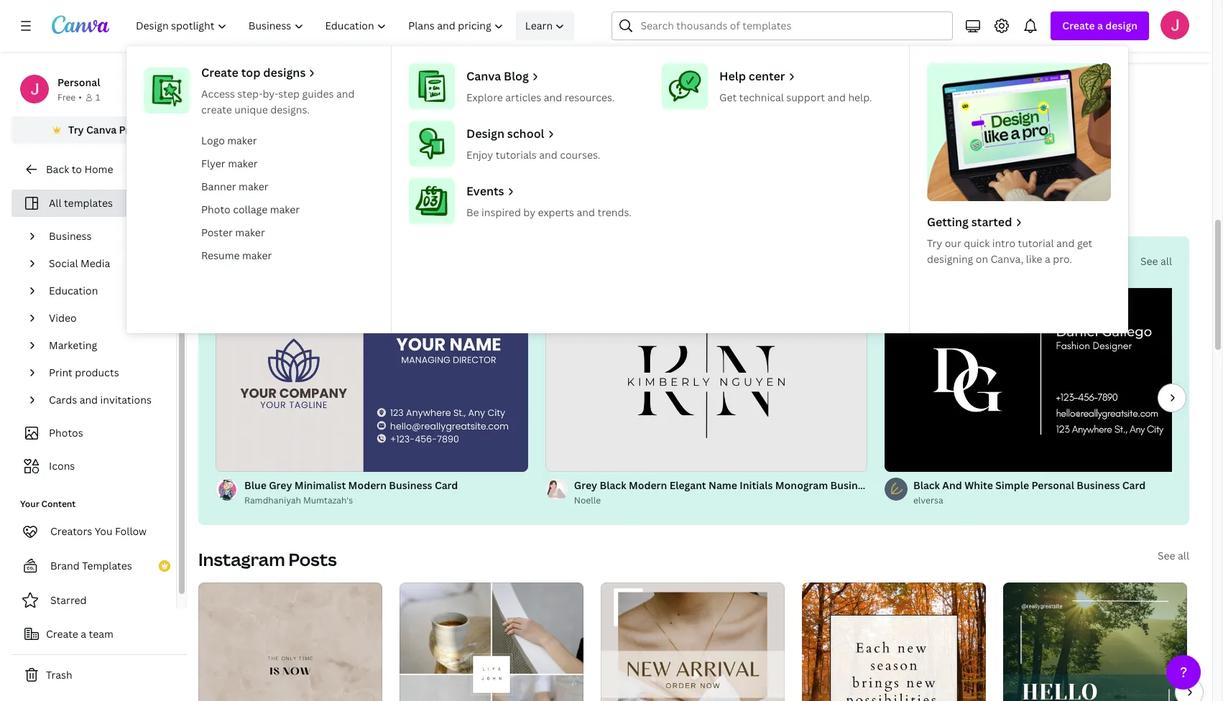 Task type: describe. For each thing, give the bounding box(es) containing it.
card inside the grey black modern elegant name initials monogram business card noelle
[[876, 479, 899, 492]]

maker for flyer maker
[[228, 157, 258, 170]]

and
[[942, 479, 962, 492]]

social media
[[49, 257, 110, 270]]

video
[[49, 311, 77, 325]]

tori card store's images
[[227, 200, 325, 212]]

elversa
[[913, 494, 943, 507]]

maker for resume maker
[[242, 249, 272, 262]]

blue grey minimalist modern business card link
[[244, 478, 528, 494]]

black inside the grey black modern elegant name initials monogram business card noelle
[[600, 479, 626, 492]]

starred link
[[11, 586, 176, 615]]

our
[[945, 236, 961, 250]]

logo
[[201, 134, 225, 147]]

business down poster maker link
[[239, 253, 313, 277]]

blue grey minimalist modern business card image
[[216, 288, 528, 472]]

creators you follow link
[[11, 517, 176, 546]]

tori card store's images link
[[227, 199, 340, 213]]

step-
[[237, 87, 263, 101]]

learn button
[[516, 11, 574, 40]]

create top designs
[[201, 65, 306, 80]]

1
[[95, 91, 100, 103]]

blue grey minimalist modern business card ramdhaniyah mumtazah's
[[244, 479, 458, 507]]

black and white minimalist professional designer resume image
[[358, 0, 488, 177]]

media
[[81, 257, 110, 270]]

create a team button
[[11, 620, 187, 649]]

be inspired by experts and trends.
[[466, 206, 632, 219]]

grey inside blue grey minimalist modern business card ramdhaniyah mumtazah's
[[269, 479, 292, 492]]

green hello monday greeting instagram post image
[[1003, 583, 1187, 701]]

cards and invitations
[[49, 393, 152, 407]]

photo collage maker link
[[195, 198, 379, 221]]

•
[[79, 91, 82, 103]]

fadrian
[[405, 200, 436, 212]]

try our quick intro tutorial and get designing on canva, like a pro.
[[927, 236, 1092, 266]]

brand templates
[[50, 559, 132, 573]]

trash
[[46, 668, 72, 682]]

create for create a design
[[1062, 19, 1095, 32]]

school
[[507, 126, 544, 142]]

on
[[976, 252, 988, 266]]

education
[[49, 284, 98, 297]]

by
[[523, 206, 535, 219]]

intro
[[992, 236, 1015, 250]]

back to home link
[[11, 155, 187, 184]]

grey black modern elegant name initials monogram business card link
[[574, 478, 899, 494]]

and inside access step-by-step guides and create unique designs.
[[336, 87, 355, 101]]

store's
[[266, 200, 293, 212]]

business inside black and white simple personal business card elversa
[[1077, 479, 1120, 492]]

modern inside blue grey minimalist modern business card ramdhaniyah mumtazah's
[[348, 479, 387, 492]]

maker for poster maker
[[235, 226, 265, 239]]

help center
[[719, 68, 785, 84]]

see all for grey black modern elegant name initials monogram business card image
[[1140, 254, 1172, 268]]

instagram posts
[[198, 548, 337, 571]]

you
[[95, 525, 113, 538]]

a inside try our quick intro tutorial and get designing on canva, like a pro.
[[1045, 252, 1050, 266]]

learn menu
[[126, 46, 1128, 333]]

photo
[[201, 203, 230, 216]]

maker for logo maker
[[227, 134, 257, 147]]

brand
[[50, 559, 80, 573]]

all for grey black modern elegant name initials monogram business card image
[[1160, 254, 1172, 268]]

all
[[49, 196, 61, 210]]

articles
[[505, 91, 541, 104]]

courses.
[[560, 148, 600, 162]]

explore
[[466, 91, 503, 104]]

monogram
[[775, 479, 828, 492]]

poster
[[201, 226, 233, 239]]

green watercolor floral simple happy birthday card image
[[505, 0, 636, 177]]

resume maker
[[201, 249, 272, 262]]

a for team
[[81, 627, 86, 641]]

see all link for minimal square photo collage photography instagram post
[[1158, 549, 1189, 563]]

noelle link
[[574, 494, 867, 508]]

access step-by-step guides and create unique designs.
[[201, 87, 355, 116]]

guides
[[302, 87, 334, 101]]

mumtazah's
[[303, 494, 353, 507]]

education link
[[43, 277, 167, 305]]

trends.
[[597, 206, 632, 219]]

black inside black and white simple personal business card elversa
[[913, 479, 940, 492]]

try for try canva pro
[[68, 123, 84, 137]]

elversa link
[[913, 494, 1197, 508]]

business cards
[[239, 253, 368, 277]]

help.
[[848, 91, 872, 104]]

be
[[466, 206, 479, 219]]

and left help.
[[827, 91, 846, 104]]

flyer maker
[[201, 157, 258, 170]]

grey black modern elegant name initials monogram business card image
[[545, 288, 867, 472]]

tutorials
[[496, 148, 537, 162]]

business inside blue grey minimalist modern business card ramdhaniyah mumtazah's
[[389, 479, 432, 492]]

business up the social
[[49, 229, 92, 243]]

orange natural fall quote instagram post image
[[802, 583, 986, 701]]

resources.
[[565, 91, 615, 104]]

grey inside the grey black modern elegant name initials monogram business card noelle
[[574, 479, 597, 492]]

resume maker link
[[195, 244, 379, 267]]

banner
[[201, 180, 236, 193]]

back to home
[[46, 162, 113, 176]]

creators
[[50, 525, 92, 538]]

james peterson image
[[1160, 11, 1189, 40]]

events
[[466, 183, 504, 199]]

card
[[245, 200, 263, 212]]

print products link
[[43, 359, 167, 387]]

unique
[[234, 103, 268, 116]]

your content
[[20, 498, 76, 510]]

designs.
[[270, 103, 310, 116]]

help
[[719, 68, 746, 84]]

to
[[72, 162, 82, 176]]

icons link
[[20, 453, 167, 480]]

your
[[20, 498, 39, 510]]

simple
[[995, 479, 1029, 492]]

see for grey black modern elegant name initials monogram business card image
[[1140, 254, 1158, 268]]

yellow red & blue bold modern typography t-shirt image
[[801, 0, 944, 177]]

invitations
[[100, 393, 152, 407]]

canva blog
[[466, 68, 529, 84]]

modern inside the grey black modern elegant name initials monogram business card noelle
[[629, 479, 667, 492]]

by-
[[263, 87, 278, 101]]

tori
[[227, 200, 243, 212]]

neutral minimalist simple elegant marble quote instagram post image
[[198, 583, 382, 701]]

inspired
[[482, 206, 521, 219]]



Task type: locate. For each thing, give the bounding box(es) containing it.
access
[[201, 87, 235, 101]]

1 vertical spatial personal
[[1032, 479, 1074, 492]]

2 card from the left
[[876, 479, 899, 492]]

learn
[[525, 19, 553, 32]]

and left trends.
[[577, 206, 595, 219]]

noelle
[[574, 494, 601, 507]]

business up elversa link
[[1077, 479, 1120, 492]]

grey up ramdhaniyah
[[269, 479, 292, 492]]

1 horizontal spatial cards
[[317, 253, 368, 277]]

grey up noelle
[[574, 479, 597, 492]]

a inside create a design dropdown button
[[1097, 19, 1103, 32]]

pro.
[[1053, 252, 1072, 266]]

0 vertical spatial create
[[1062, 19, 1095, 32]]

1 horizontal spatial a
[[1045, 252, 1050, 266]]

and right guides
[[336, 87, 355, 101]]

try inside try our quick intro tutorial and get designing on canva, like a pro.
[[927, 236, 942, 250]]

getting started
[[927, 214, 1012, 230]]

maker up banner maker
[[228, 157, 258, 170]]

cream elegant new arrival instagram post image
[[601, 583, 785, 701]]

0 horizontal spatial try
[[68, 123, 84, 137]]

0 horizontal spatial grey
[[269, 479, 292, 492]]

logo maker link
[[195, 129, 379, 152]]

0 vertical spatial cards
[[317, 253, 368, 277]]

0 horizontal spatial black
[[600, 479, 626, 492]]

2 horizontal spatial a
[[1097, 19, 1103, 32]]

2 vertical spatial create
[[46, 627, 78, 641]]

business
[[49, 229, 92, 243], [239, 253, 313, 277], [389, 479, 432, 492], [830, 479, 874, 492], [1077, 479, 1120, 492]]

try inside try canva pro button
[[68, 123, 84, 137]]

create inside dropdown button
[[1062, 19, 1095, 32]]

see all for minimal square photo collage photography instagram post
[[1158, 549, 1189, 563]]

create
[[1062, 19, 1095, 32], [201, 65, 238, 80], [46, 627, 78, 641]]

create for create top designs
[[201, 65, 238, 80]]

and down print products
[[79, 393, 98, 407]]

create inside learn menu
[[201, 65, 238, 80]]

getting
[[927, 214, 969, 230]]

canva left pro
[[86, 123, 117, 137]]

0 horizontal spatial cards
[[49, 393, 77, 407]]

purple and pink cute happy birthday document a4 image
[[654, 0, 784, 177]]

try down the •
[[68, 123, 84, 137]]

poster maker link
[[195, 221, 379, 244]]

elegant
[[669, 479, 706, 492]]

create inside button
[[46, 627, 78, 641]]

0 horizontal spatial all
[[1160, 254, 1172, 268]]

arie fadrian
[[386, 200, 436, 212]]

2 modern from the left
[[629, 479, 667, 492]]

grey black modern elegant name initials monogram business card noelle
[[574, 479, 899, 507]]

0 vertical spatial personal
[[57, 75, 100, 89]]

canva inside button
[[86, 123, 117, 137]]

starred
[[50, 594, 87, 607]]

designing
[[927, 252, 973, 266]]

create up access
[[201, 65, 238, 80]]

1 vertical spatial canva
[[86, 123, 117, 137]]

canva
[[466, 68, 501, 84], [86, 123, 117, 137]]

resume
[[201, 249, 240, 262]]

personal inside black and white simple personal business card elversa
[[1032, 479, 1074, 492]]

1 grey from the left
[[269, 479, 292, 492]]

maker down poster maker
[[242, 249, 272, 262]]

collage
[[233, 203, 268, 216]]

1 horizontal spatial personal
[[1032, 479, 1074, 492]]

and up pro.
[[1056, 236, 1075, 250]]

personal up the •
[[57, 75, 100, 89]]

0 horizontal spatial canva
[[86, 123, 117, 137]]

canva up explore
[[466, 68, 501, 84]]

0 horizontal spatial card
[[435, 479, 458, 492]]

black up "elversa"
[[913, 479, 940, 492]]

create left design
[[1062, 19, 1095, 32]]

1 horizontal spatial black
[[913, 479, 940, 492]]

brand templates link
[[11, 552, 176, 581]]

marketing link
[[43, 332, 167, 359]]

all for minimal square photo collage photography instagram post
[[1178, 549, 1189, 563]]

card
[[435, 479, 458, 492], [876, 479, 899, 492], [1122, 479, 1146, 492]]

0 vertical spatial see all link
[[1140, 254, 1172, 268]]

create for create a team
[[46, 627, 78, 641]]

0 horizontal spatial a
[[81, 627, 86, 641]]

modern up ramdhaniyah mumtazah's link
[[348, 479, 387, 492]]

business right monogram on the right
[[830, 479, 874, 492]]

morp link
[[534, 199, 636, 213]]

black up noelle
[[600, 479, 626, 492]]

minimalist
[[294, 479, 346, 492]]

1 horizontal spatial try
[[927, 236, 942, 250]]

canva inside learn menu
[[466, 68, 501, 84]]

maker down banner maker link
[[270, 203, 300, 216]]

1 black from the left
[[600, 479, 626, 492]]

modern
[[348, 479, 387, 492], [629, 479, 667, 492]]

and right articles
[[544, 91, 562, 104]]

banner maker link
[[195, 175, 379, 198]]

posts
[[289, 548, 337, 571]]

Search search field
[[641, 12, 944, 40]]

arie
[[386, 200, 403, 212]]

cards down poster maker link
[[317, 253, 368, 277]]

cards down print
[[49, 393, 77, 407]]

get
[[719, 91, 737, 104]]

1 horizontal spatial canva
[[466, 68, 501, 84]]

1 modern from the left
[[348, 479, 387, 492]]

create a design
[[1062, 19, 1138, 32]]

instagram
[[198, 548, 285, 571]]

2 horizontal spatial card
[[1122, 479, 1146, 492]]

maker down the collage
[[235, 226, 265, 239]]

a right like
[[1045, 252, 1050, 266]]

card inside blue grey minimalist modern business card ramdhaniyah mumtazah's
[[435, 479, 458, 492]]

minimal square photo collage photography instagram post image
[[400, 583, 583, 701]]

cards and invitations link
[[43, 387, 167, 414]]

explore articles and resources.
[[466, 91, 615, 104]]

create down starred
[[46, 627, 78, 641]]

name
[[709, 479, 737, 492]]

orange and pink abstract groovy retro  planner cover image
[[198, 0, 340, 177]]

templates
[[64, 196, 113, 210]]

products
[[75, 366, 119, 379]]

social
[[49, 257, 78, 270]]

1 vertical spatial see
[[1158, 549, 1175, 563]]

images
[[296, 200, 325, 212]]

maker up card
[[239, 180, 268, 193]]

0 vertical spatial canva
[[466, 68, 501, 84]]

experts
[[538, 206, 574, 219]]

1 vertical spatial all
[[1178, 549, 1189, 563]]

like
[[1026, 252, 1042, 266]]

2 grey from the left
[[574, 479, 597, 492]]

0 vertical spatial see all
[[1140, 254, 1172, 268]]

pro
[[119, 123, 136, 137]]

maker
[[227, 134, 257, 147], [228, 157, 258, 170], [239, 180, 268, 193], [270, 203, 300, 216], [235, 226, 265, 239], [242, 249, 272, 262]]

top level navigation element
[[126, 11, 1128, 333]]

try for try our quick intro tutorial and get designing on canva, like a pro.
[[927, 236, 942, 250]]

business link
[[43, 223, 167, 250]]

blue
[[244, 479, 266, 492]]

1 horizontal spatial modern
[[629, 479, 667, 492]]

a for design
[[1097, 19, 1103, 32]]

1 vertical spatial see all
[[1158, 549, 1189, 563]]

and down school
[[539, 148, 557, 162]]

modern left elegant
[[629, 479, 667, 492]]

get technical support and help.
[[719, 91, 872, 104]]

photo collage maker
[[201, 203, 300, 216]]

card inside black and white simple personal business card elversa
[[1122, 479, 1146, 492]]

initials
[[740, 479, 773, 492]]

0 horizontal spatial modern
[[348, 479, 387, 492]]

poster maker
[[201, 226, 265, 239]]

3 card from the left
[[1122, 479, 1146, 492]]

create
[[201, 103, 232, 116]]

0 horizontal spatial create
[[46, 627, 78, 641]]

see all link for grey black modern elegant name initials monogram business card image
[[1140, 254, 1172, 268]]

tutorial
[[1018, 236, 1054, 250]]

business up ramdhaniyah mumtazah's link
[[389, 479, 432, 492]]

a left design
[[1097, 19, 1103, 32]]

1 horizontal spatial grey
[[574, 479, 597, 492]]

maker for banner maker
[[239, 180, 268, 193]]

0 vertical spatial see
[[1140, 254, 1158, 268]]

1 horizontal spatial all
[[1178, 549, 1189, 563]]

1 horizontal spatial create
[[201, 65, 238, 80]]

maker inside "link"
[[227, 134, 257, 147]]

trash link
[[11, 661, 187, 690]]

1 card from the left
[[435, 479, 458, 492]]

1 vertical spatial try
[[927, 236, 942, 250]]

black and white simple personal business card elversa
[[913, 479, 1146, 507]]

maker up flyer maker
[[227, 134, 257, 147]]

personal up elversa link
[[1032, 479, 1074, 492]]

video link
[[43, 305, 167, 332]]

1 vertical spatial a
[[1045, 252, 1050, 266]]

and inside try our quick intro tutorial and get designing on canva, like a pro.
[[1056, 236, 1075, 250]]

0 vertical spatial try
[[68, 123, 84, 137]]

cards
[[317, 253, 368, 277], [49, 393, 77, 407]]

back
[[46, 162, 69, 176]]

1 vertical spatial see all link
[[1158, 549, 1189, 563]]

and
[[336, 87, 355, 101], [544, 91, 562, 104], [827, 91, 846, 104], [539, 148, 557, 162], [577, 206, 595, 219], [1056, 236, 1075, 250], [79, 393, 98, 407]]

logo maker
[[201, 134, 257, 147]]

free •
[[57, 91, 82, 103]]

step
[[278, 87, 300, 101]]

see for minimal square photo collage photography instagram post
[[1158, 549, 1175, 563]]

0 vertical spatial a
[[1097, 19, 1103, 32]]

1 vertical spatial cards
[[49, 393, 77, 407]]

design
[[466, 126, 504, 142]]

business inside the grey black modern elegant name initials monogram business card noelle
[[830, 479, 874, 492]]

black and white simple personal business card image
[[885, 288, 1197, 472]]

marketing
[[49, 338, 97, 352]]

designs
[[263, 65, 306, 80]]

0 horizontal spatial personal
[[57, 75, 100, 89]]

1 vertical spatial create
[[201, 65, 238, 80]]

free
[[57, 91, 76, 103]]

0 vertical spatial all
[[1160, 254, 1172, 268]]

see all link
[[1140, 254, 1172, 268], [1158, 549, 1189, 563]]

a left the "team"
[[81, 627, 86, 641]]

2 black from the left
[[913, 479, 940, 492]]

1 horizontal spatial card
[[876, 479, 899, 492]]

top
[[241, 65, 260, 80]]

ramdhaniyah mumtazah's link
[[244, 494, 528, 508]]

morp
[[534, 200, 556, 212]]

social media link
[[43, 250, 167, 277]]

2 horizontal spatial create
[[1062, 19, 1095, 32]]

try left our at top
[[927, 236, 942, 250]]

a inside create a team button
[[81, 627, 86, 641]]

None search field
[[612, 11, 953, 40]]

technical
[[739, 91, 784, 104]]

2 vertical spatial a
[[81, 627, 86, 641]]



Task type: vqa. For each thing, say whether or not it's contained in the screenshot.
Photo
yes



